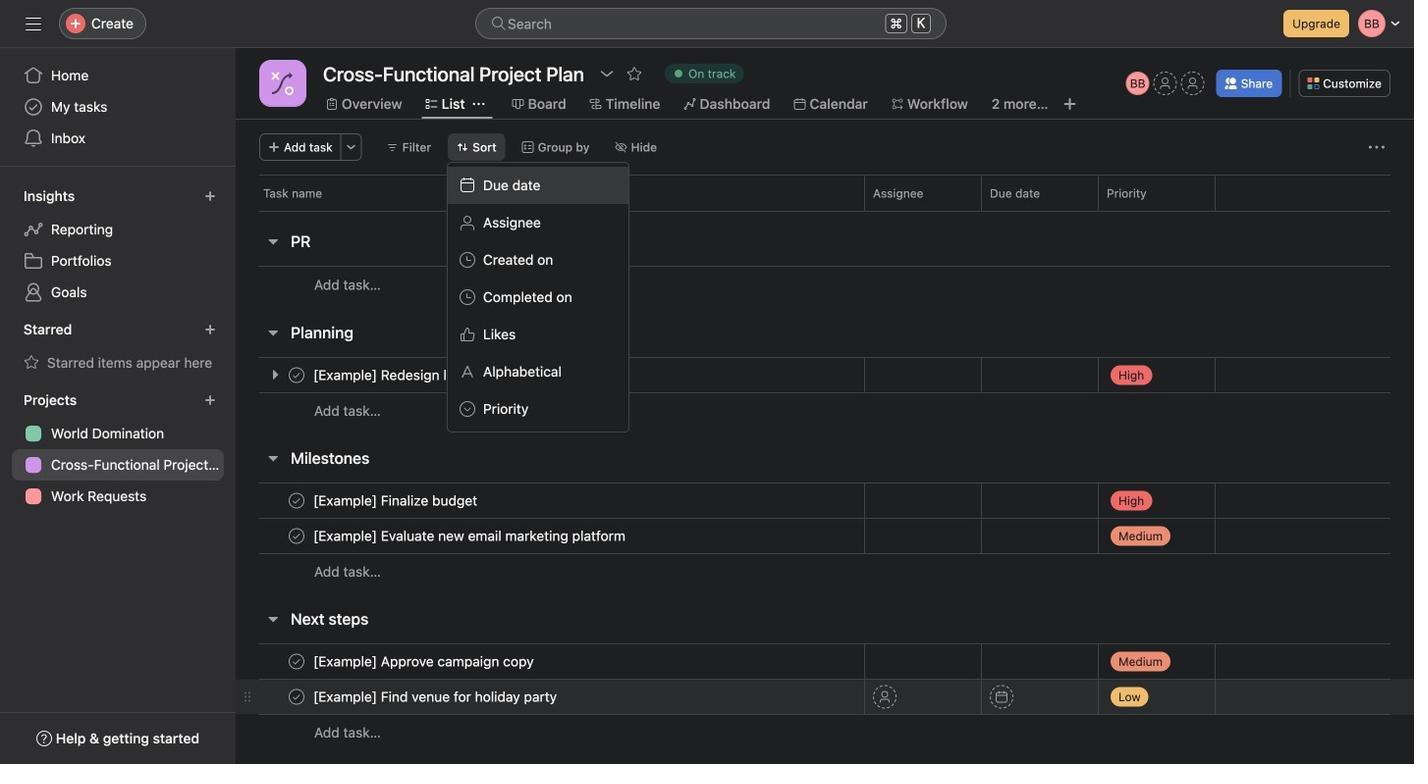 Task type: vqa. For each thing, say whether or not it's contained in the screenshot.
Code 'Image'
no



Task type: describe. For each thing, give the bounding box(es) containing it.
add items to starred image
[[204, 324, 216, 336]]

new project or portfolio image
[[204, 395, 216, 407]]

Search tasks, projects, and more text field
[[475, 8, 947, 39]]

[example] evaluate new email marketing platform cell
[[236, 519, 864, 555]]

header planning tree grid
[[236, 357, 1414, 429]]

mark complete image for task name text box within the [example] evaluate new email marketing platform 'cell'
[[285, 525, 308, 548]]

add tab image
[[1062, 96, 1078, 112]]

line_and_symbols image
[[271, 72, 295, 95]]

header next steps tree grid
[[236, 644, 1414, 751]]

add to starred image
[[627, 66, 642, 82]]

hide sidebar image
[[26, 16, 41, 31]]

starred element
[[0, 312, 236, 383]]

more actions image
[[1369, 139, 1385, 155]]

collapse task list for this group image for the header planning tree grid
[[265, 325, 281, 341]]

task name text field inside [example] finalize budget cell
[[309, 492, 483, 511]]

tab actions image
[[473, 98, 485, 110]]

mark complete checkbox for task name text box within the [example] find venue for holiday party "cell"
[[285, 686, 308, 710]]

[example] find venue for holiday party cell
[[236, 680, 864, 716]]

task name text field for the [example] evaluate new email marketing platform 'cell'
[[309, 527, 631, 546]]

task name text field for [example] approve campaign copy cell
[[309, 653, 540, 672]]

new insights image
[[204, 191, 216, 202]]

more actions image
[[345, 141, 357, 153]]

[example] finalize budget cell
[[236, 483, 864, 519]]



Task type: locate. For each thing, give the bounding box(es) containing it.
mark complete checkbox inside [example] find venue for holiday party "cell"
[[285, 686, 308, 710]]

projects element
[[0, 383, 236, 517]]

1 vertical spatial collapse task list for this group image
[[265, 612, 281, 628]]

expand subtask list for the task [example] redesign landing page image
[[267, 367, 283, 383]]

1 task name text field from the top
[[309, 527, 631, 546]]

0 vertical spatial task name text field
[[309, 366, 531, 385]]

None text field
[[318, 56, 589, 91]]

2 task name text field from the top
[[309, 653, 540, 672]]

1 vertical spatial collapse task list for this group image
[[265, 451, 281, 466]]

global element
[[0, 48, 236, 166]]

2 mark complete checkbox from the top
[[285, 525, 308, 548]]

0 vertical spatial collapse task list for this group image
[[265, 234, 281, 249]]

mark complete image inside [example] finalize budget cell
[[285, 490, 308, 513]]

task name text field inside the [example] evaluate new email marketing platform 'cell'
[[309, 527, 631, 546]]

row
[[236, 175, 1414, 211], [259, 210, 1391, 212], [236, 266, 1414, 303], [236, 357, 1414, 394], [236, 393, 1414, 429], [236, 483, 1414, 519], [236, 519, 1414, 555], [236, 554, 1414, 590], [236, 644, 1414, 681], [236, 680, 1414, 716], [236, 715, 1414, 751]]

0 vertical spatial collapse task list for this group image
[[265, 325, 281, 341]]

mark complete checkbox inside the [example] evaluate new email marketing platform 'cell'
[[285, 525, 308, 548]]

1 mark complete checkbox from the top
[[285, 364, 308, 387]]

[example] redesign landing page cell
[[236, 357, 864, 394]]

2 task name text field from the top
[[309, 492, 483, 511]]

mark complete image inside [example] approve campaign copy cell
[[285, 651, 308, 674]]

mark complete image
[[285, 364, 308, 387], [285, 490, 308, 513], [285, 525, 308, 548], [285, 651, 308, 674], [285, 686, 308, 710]]

task name text field inside [example] find venue for holiday party "cell"
[[309, 688, 563, 708]]

None field
[[475, 8, 947, 39]]

2 collapse task list for this group image from the top
[[265, 612, 281, 628]]

3 mark complete checkbox from the top
[[285, 651, 308, 674]]

4 mark complete image from the top
[[285, 651, 308, 674]]

1 vertical spatial task name text field
[[309, 653, 540, 672]]

show options image
[[599, 66, 615, 82]]

mark complete checkbox inside '[example] redesign landing page' 'cell'
[[285, 364, 308, 387]]

4 mark complete checkbox from the top
[[285, 686, 308, 710]]

1 collapse task list for this group image from the top
[[265, 234, 281, 249]]

mark complete image for task name text box within the [example] find venue for holiday party "cell"
[[285, 686, 308, 710]]

2 collapse task list for this group image from the top
[[265, 451, 281, 466]]

header milestones tree grid
[[236, 483, 1414, 590]]

1 mark complete image from the top
[[285, 364, 308, 387]]

menu item
[[448, 167, 628, 204]]

5 mark complete image from the top
[[285, 686, 308, 710]]

mark complete checkbox for task name text box inside the [example] approve campaign copy cell
[[285, 651, 308, 674]]

mark complete image for task name text box inside the [example] approve campaign copy cell
[[285, 651, 308, 674]]

0 vertical spatial task name text field
[[309, 527, 631, 546]]

collapse task list for this group image
[[265, 325, 281, 341], [265, 451, 281, 466]]

collapse task list for this group image down expand subtask list for the task [example] redesign landing page image
[[265, 451, 281, 466]]

mark complete image for task name text field inside the [example] finalize budget cell
[[285, 490, 308, 513]]

mark complete checkbox inside [example] approve campaign copy cell
[[285, 651, 308, 674]]

manage project members image
[[1126, 72, 1150, 95]]

3 mark complete image from the top
[[285, 525, 308, 548]]

3 task name text field from the top
[[309, 688, 563, 708]]

Mark complete checkbox
[[285, 364, 308, 387], [285, 525, 308, 548], [285, 651, 308, 674], [285, 686, 308, 710]]

Mark complete checkbox
[[285, 490, 308, 513]]

mark complete checkbox for task name text box within the [example] evaluate new email marketing platform 'cell'
[[285, 525, 308, 548]]

task name text field for [example] find venue for holiday party "cell"
[[309, 688, 563, 708]]

collapse task list for this group image up expand subtask list for the task [example] redesign landing page image
[[265, 325, 281, 341]]

mark complete image inside the [example] evaluate new email marketing platform 'cell'
[[285, 525, 308, 548]]

1 collapse task list for this group image from the top
[[265, 325, 281, 341]]

2 mark complete image from the top
[[285, 490, 308, 513]]

collapse task list for this group image for header milestones tree grid
[[265, 451, 281, 466]]

mark complete image inside [example] find venue for holiday party "cell"
[[285, 686, 308, 710]]

collapse task list for this group image
[[265, 234, 281, 249], [265, 612, 281, 628]]

1 vertical spatial task name text field
[[309, 492, 483, 511]]

insights element
[[0, 179, 236, 312]]

task name text field inside '[example] redesign landing page' 'cell'
[[309, 366, 531, 385]]

task name text field inside [example] approve campaign copy cell
[[309, 653, 540, 672]]

mark complete image inside '[example] redesign landing page' 'cell'
[[285, 364, 308, 387]]

Task name text field
[[309, 366, 531, 385], [309, 492, 483, 511]]

2 vertical spatial task name text field
[[309, 688, 563, 708]]

Task name text field
[[309, 527, 631, 546], [309, 653, 540, 672], [309, 688, 563, 708]]

1 task name text field from the top
[[309, 366, 531, 385]]

[example] approve campaign copy cell
[[236, 644, 864, 681]]



